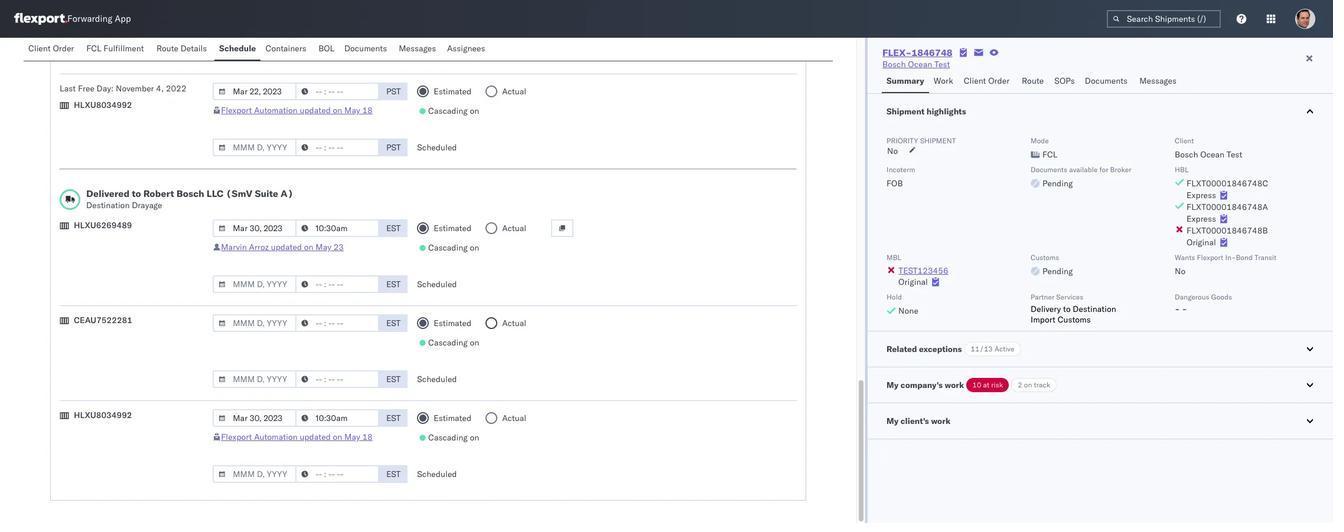 Task type: locate. For each thing, give the bounding box(es) containing it.
flexport inside the wants flexport in-bond transit no
[[1197, 253, 1223, 262]]

MMM D, YYYY text field
[[213, 44, 297, 61], [213, 139, 297, 157], [213, 371, 297, 389], [213, 466, 297, 484]]

3 actual from the top
[[502, 318, 526, 329]]

1 vertical spatial hlxu8034992
[[74, 410, 132, 421]]

actual for hlxu6269489
[[502, 223, 526, 234]]

0 vertical spatial bosch
[[882, 59, 906, 70]]

1 vertical spatial order
[[988, 76, 1010, 86]]

0 vertical spatial pending
[[1043, 178, 1073, 189]]

1 vertical spatial test
[[1227, 149, 1242, 160]]

client order down flexport. image
[[28, 43, 74, 54]]

fcl left fulfillment at the top of the page
[[86, 43, 101, 54]]

flexport automation updated on may 18 button for pst
[[221, 105, 373, 116]]

0 horizontal spatial original
[[898, 277, 928, 288]]

2 mmm d, yyyy text field from the top
[[213, 220, 297, 237]]

flexport for pst
[[221, 105, 252, 116]]

0 horizontal spatial no
[[887, 146, 898, 157]]

2 est from the top
[[386, 279, 401, 290]]

1 vertical spatial updated
[[271, 242, 302, 253]]

3 cascading on from the top
[[428, 338, 479, 348]]

1 pending from the top
[[1043, 178, 1073, 189]]

customs down the services
[[1058, 315, 1091, 325]]

1 horizontal spatial destination
[[1073, 304, 1116, 315]]

customs up partner
[[1031, 253, 1059, 262]]

order left route button
[[988, 76, 1010, 86]]

0 vertical spatial work
[[945, 380, 964, 391]]

flexport. image
[[14, 13, 67, 25]]

1 vertical spatial may
[[316, 242, 331, 253]]

0 vertical spatial customs
[[1031, 253, 1059, 262]]

0 horizontal spatial -
[[1175, 304, 1180, 315]]

1 vertical spatial flexport
[[1197, 253, 1223, 262]]

0 vertical spatial documents
[[344, 43, 387, 54]]

robert
[[143, 188, 174, 200]]

automation for pst
[[254, 105, 298, 116]]

2 estimated from the top
[[434, 223, 471, 234]]

1 vertical spatial 18
[[362, 432, 373, 443]]

work left 10
[[945, 380, 964, 391]]

in-
[[1225, 253, 1236, 262]]

estimated
[[434, 86, 471, 97], [434, 223, 471, 234], [434, 318, 471, 329], [434, 413, 471, 424]]

customs inside partner services delivery to destination import customs
[[1058, 315, 1091, 325]]

suite
[[255, 188, 278, 200]]

related
[[887, 344, 917, 355]]

5 mmm d, yyyy text field from the top
[[213, 410, 297, 428]]

fcl
[[86, 43, 101, 54], [1043, 149, 1057, 160]]

2 automation from the top
[[254, 432, 298, 443]]

0 horizontal spatial fcl
[[86, 43, 101, 54]]

4 cascading from the top
[[428, 433, 468, 444]]

est for second -- : -- -- text field from the top
[[386, 374, 401, 385]]

1 horizontal spatial bosch
[[882, 59, 906, 70]]

fcl inside fcl fulfillment button
[[86, 43, 101, 54]]

client up hbl
[[1175, 136, 1194, 145]]

1 vertical spatial documents button
[[1080, 70, 1135, 93]]

bosch inside delivered to robert bosch llc (smv suite a) destination drayage
[[176, 188, 204, 200]]

documents button
[[340, 38, 394, 61], [1080, 70, 1135, 93]]

3 mmm d, yyyy text field from the top
[[213, 276, 297, 294]]

fcl for fcl
[[1043, 149, 1057, 160]]

0 vertical spatial messages button
[[394, 38, 442, 61]]

original up wants on the right
[[1187, 237, 1216, 248]]

0 vertical spatial 18
[[362, 105, 373, 116]]

to inside delivered to robert bosch llc (smv suite a) destination drayage
[[132, 188, 141, 200]]

2 express from the top
[[1187, 214, 1216, 224]]

fcl down mode
[[1043, 149, 1057, 160]]

1 vertical spatial route
[[1022, 76, 1044, 86]]

bosch left llc
[[176, 188, 204, 200]]

work for my client's work
[[931, 416, 951, 427]]

related exceptions
[[887, 344, 962, 355]]

4 estimated from the top
[[434, 413, 471, 424]]

3 mmm d, yyyy text field from the top
[[213, 371, 297, 389]]

to inside partner services delivery to destination import customs
[[1063, 304, 1071, 315]]

test down 1846748
[[934, 59, 950, 70]]

4 est from the top
[[386, 374, 401, 385]]

1 express from the top
[[1187, 190, 1216, 201]]

documents right bol button
[[344, 43, 387, 54]]

documents down mode
[[1031, 165, 1067, 174]]

1 flexport automation updated on may 18 from the top
[[221, 105, 373, 116]]

company's
[[901, 380, 943, 391]]

my left client's
[[887, 416, 899, 427]]

1 vertical spatial original
[[898, 277, 928, 288]]

1 scheduled from the top
[[417, 47, 457, 58]]

1 vertical spatial client
[[964, 76, 986, 86]]

client order button right work
[[959, 70, 1017, 93]]

my client's work
[[887, 416, 951, 427]]

bosch down flex-
[[882, 59, 906, 70]]

1 vertical spatial ocean
[[1200, 149, 1225, 160]]

hlxu8034992
[[74, 100, 132, 110], [74, 410, 132, 421]]

1 vertical spatial flexport automation updated on may 18 button
[[221, 432, 373, 443]]

day:
[[97, 83, 114, 94]]

order down forwarding app link
[[53, 43, 74, 54]]

0 vertical spatial order
[[53, 43, 74, 54]]

6 est from the top
[[386, 470, 401, 480]]

my left 'company's'
[[887, 380, 899, 391]]

no
[[887, 146, 898, 157], [1175, 266, 1186, 277]]

1 estimated from the top
[[434, 86, 471, 97]]

may for hlxu8034992
[[344, 432, 360, 443]]

2 pst from the top
[[386, 86, 401, 97]]

destination inside delivered to robert bosch llc (smv suite a) destination drayage
[[86, 200, 130, 211]]

client down flexport. image
[[28, 43, 51, 54]]

last
[[60, 83, 76, 94]]

express for flxt00001846748a
[[1187, 214, 1216, 224]]

-- : -- -- text field
[[295, 139, 379, 157], [295, 371, 379, 389], [295, 410, 379, 428], [295, 466, 379, 484]]

2 flexport automation updated on may 18 from the top
[[221, 432, 373, 443]]

to down the services
[[1063, 304, 1071, 315]]

mmm d, yyyy text field for second -- : -- -- text field from the top
[[213, 371, 297, 389]]

work right client's
[[931, 416, 951, 427]]

client
[[28, 43, 51, 54], [964, 76, 986, 86], [1175, 136, 1194, 145]]

1 horizontal spatial order
[[988, 76, 1010, 86]]

0 vertical spatial flexport automation updated on may 18
[[221, 105, 373, 116]]

0 vertical spatial messages
[[399, 43, 436, 54]]

0 horizontal spatial messages button
[[394, 38, 442, 61]]

no down priority
[[887, 146, 898, 157]]

3 -- : -- -- text field from the top
[[295, 220, 379, 237]]

1 -- : -- -- text field from the top
[[295, 139, 379, 157]]

2 hlxu8034992 from the top
[[74, 410, 132, 421]]

destination down delivered
[[86, 200, 130, 211]]

1 vertical spatial automation
[[254, 432, 298, 443]]

client right work button at the top right of the page
[[964, 76, 986, 86]]

route left "sops"
[[1022, 76, 1044, 86]]

work inside button
[[931, 416, 951, 427]]

0 horizontal spatial bosch
[[176, 188, 204, 200]]

pending down documents available for broker
[[1043, 178, 1073, 189]]

2 horizontal spatial bosch
[[1175, 149, 1198, 160]]

documents up shipment highlights button
[[1085, 76, 1128, 86]]

1 mmm d, yyyy text field from the top
[[213, 44, 297, 61]]

2 flexport automation updated on may 18 button from the top
[[221, 432, 373, 443]]

11/13 active
[[971, 345, 1015, 354]]

18
[[362, 105, 373, 116], [362, 432, 373, 443]]

express up flxt00001846748a
[[1187, 190, 1216, 201]]

1 vertical spatial no
[[1175, 266, 1186, 277]]

est for 1st -- : -- -- text field from the bottom of the page
[[386, 470, 401, 480]]

bosch up hbl
[[1175, 149, 1198, 160]]

cascading on for hlxu6269489
[[428, 243, 479, 253]]

sops
[[1054, 76, 1075, 86]]

destination inside partner services delivery to destination import customs
[[1073, 304, 1116, 315]]

route details button
[[152, 38, 214, 61]]

1 horizontal spatial fcl
[[1043, 149, 1057, 160]]

1 vertical spatial destination
[[1073, 304, 1116, 315]]

3 cascading from the top
[[428, 338, 468, 348]]

0 horizontal spatial to
[[132, 188, 141, 200]]

0 vertical spatial to
[[132, 188, 141, 200]]

assignees button
[[442, 38, 492, 61]]

original
[[1187, 237, 1216, 248], [898, 277, 928, 288]]

express for flxt00001846748c
[[1187, 190, 1216, 201]]

estimated for hlxu8034992
[[434, 413, 471, 424]]

customs
[[1031, 253, 1059, 262], [1058, 315, 1091, 325]]

1 horizontal spatial test
[[1227, 149, 1242, 160]]

delivery
[[1031, 304, 1061, 315]]

0 vertical spatial fcl
[[86, 43, 101, 54]]

2 horizontal spatial documents
[[1085, 76, 1128, 86]]

4 mmm d, yyyy text field from the top
[[213, 466, 297, 484]]

documents button right bol
[[340, 38, 394, 61]]

2
[[1018, 381, 1022, 390]]

0 vertical spatial express
[[1187, 190, 1216, 201]]

actual for ceau7522281
[[502, 318, 526, 329]]

sops button
[[1050, 70, 1080, 93]]

1 horizontal spatial documents
[[1031, 165, 1067, 174]]

1 horizontal spatial messages
[[1139, 76, 1177, 86]]

marvin arroz updated on may 23
[[221, 242, 344, 253]]

my
[[887, 380, 899, 391], [887, 416, 899, 427]]

1 vertical spatial work
[[931, 416, 951, 427]]

client order button down flexport. image
[[24, 38, 82, 61]]

1 vertical spatial pst
[[386, 86, 401, 97]]

1846748
[[912, 47, 953, 58]]

5 scheduled from the top
[[417, 470, 457, 480]]

0 vertical spatial client
[[28, 43, 51, 54]]

1 vertical spatial fcl
[[1043, 149, 1057, 160]]

0 vertical spatial flexport
[[221, 105, 252, 116]]

route left details
[[156, 43, 178, 54]]

client order right work button at the top right of the page
[[964, 76, 1010, 86]]

1 vertical spatial customs
[[1058, 315, 1091, 325]]

express up flxt00001846748b
[[1187, 214, 1216, 224]]

ocean down flex-1846748 link
[[908, 59, 932, 70]]

4 mmm d, yyyy text field from the top
[[213, 315, 297, 333]]

0 horizontal spatial route
[[156, 43, 178, 54]]

1 flexport automation updated on may 18 button from the top
[[221, 105, 373, 116]]

2 vertical spatial updated
[[300, 432, 331, 443]]

express
[[1187, 190, 1216, 201], [1187, 214, 1216, 224]]

1 cascading from the top
[[428, 106, 468, 116]]

0 vertical spatial route
[[156, 43, 178, 54]]

0 vertical spatial destination
[[86, 200, 130, 211]]

original down test123456
[[898, 277, 928, 288]]

0 vertical spatial documents button
[[340, 38, 394, 61]]

flexport for est
[[221, 432, 252, 443]]

1 vertical spatial pending
[[1043, 266, 1073, 277]]

3 estimated from the top
[[434, 318, 471, 329]]

mbl
[[887, 253, 901, 262]]

0 horizontal spatial documents button
[[340, 38, 394, 61]]

route for route details
[[156, 43, 178, 54]]

2 cascading on from the top
[[428, 243, 479, 253]]

client order
[[28, 43, 74, 54], [964, 76, 1010, 86]]

4 -- : -- -- text field from the top
[[295, 276, 379, 294]]

3 scheduled from the top
[[417, 279, 457, 290]]

cascading for ceau7522281
[[428, 338, 468, 348]]

1 my from the top
[[887, 380, 899, 391]]

1 horizontal spatial messages button
[[1135, 70, 1183, 93]]

mmm d, yyyy text field for hlxu8034992
[[213, 410, 297, 428]]

2 vertical spatial may
[[344, 432, 360, 443]]

hlxu6269489
[[74, 220, 132, 231]]

my for my client's work
[[887, 416, 899, 427]]

documents
[[344, 43, 387, 54], [1085, 76, 1128, 86], [1031, 165, 1067, 174]]

transit
[[1255, 253, 1277, 262]]

0 vertical spatial automation
[[254, 105, 298, 116]]

1 horizontal spatial to
[[1063, 304, 1071, 315]]

my inside button
[[887, 416, 899, 427]]

1 horizontal spatial -
[[1182, 304, 1187, 315]]

to
[[132, 188, 141, 200], [1063, 304, 1071, 315]]

flex-1846748 link
[[882, 47, 953, 58]]

2 scheduled from the top
[[417, 142, 457, 153]]

1 vertical spatial client order
[[964, 76, 1010, 86]]

client inside client bosch ocean test incoterm fob
[[1175, 136, 1194, 145]]

pending up the services
[[1043, 266, 1073, 277]]

0 horizontal spatial ocean
[[908, 59, 932, 70]]

actual for hlxu8034992
[[502, 413, 526, 424]]

1 automation from the top
[[254, 105, 298, 116]]

3 est from the top
[[386, 318, 401, 329]]

0 vertical spatial flexport automation updated on may 18 button
[[221, 105, 373, 116]]

hbl
[[1175, 165, 1189, 174]]

4 actual from the top
[[502, 413, 526, 424]]

4 scheduled from the top
[[417, 374, 457, 385]]

0 horizontal spatial client order
[[28, 43, 74, 54]]

1 horizontal spatial client
[[964, 76, 986, 86]]

-- : -- -- text field
[[295, 44, 379, 61], [295, 83, 379, 100], [295, 220, 379, 237], [295, 276, 379, 294], [295, 315, 379, 333]]

1 vertical spatial client order button
[[959, 70, 1017, 93]]

0 vertical spatial pst
[[386, 47, 401, 58]]

2 my from the top
[[887, 416, 899, 427]]

0 vertical spatial test
[[934, 59, 950, 70]]

my client's work button
[[868, 404, 1333, 439]]

MMM D, YYYY text field
[[213, 83, 297, 100], [213, 220, 297, 237], [213, 276, 297, 294], [213, 315, 297, 333], [213, 410, 297, 428]]

1 horizontal spatial original
[[1187, 237, 1216, 248]]

client for right "client order" button
[[964, 76, 986, 86]]

messages
[[399, 43, 436, 54], [1139, 76, 1177, 86]]

pending
[[1043, 178, 1073, 189], [1043, 266, 1073, 277]]

2 mmm d, yyyy text field from the top
[[213, 139, 297, 157]]

0 horizontal spatial client order button
[[24, 38, 82, 61]]

to up drayage at the left
[[132, 188, 141, 200]]

1 est from the top
[[386, 223, 401, 234]]

est
[[386, 223, 401, 234], [386, 279, 401, 290], [386, 318, 401, 329], [386, 374, 401, 385], [386, 413, 401, 424], [386, 470, 401, 480]]

test up flxt00001846748c
[[1227, 149, 1242, 160]]

0 vertical spatial my
[[887, 380, 899, 391]]

mmm d, yyyy text field for ceau7522281
[[213, 315, 297, 333]]

forwarding app
[[67, 13, 131, 25]]

wants
[[1175, 253, 1195, 262]]

0 horizontal spatial order
[[53, 43, 74, 54]]

marvin arroz updated on may 23 button
[[221, 242, 344, 253]]

2 18 from the top
[[362, 432, 373, 443]]

destination down the services
[[1073, 304, 1116, 315]]

november
[[116, 83, 154, 94]]

order for top "client order" button
[[53, 43, 74, 54]]

flxt00001846748a
[[1187, 202, 1268, 213]]

route
[[156, 43, 178, 54], [1022, 76, 1044, 86]]

test
[[934, 59, 950, 70], [1227, 149, 1242, 160]]

flexport automation updated on may 18 button
[[221, 105, 373, 116], [221, 432, 373, 443]]

available
[[1069, 165, 1098, 174]]

cascading
[[428, 106, 468, 116], [428, 243, 468, 253], [428, 338, 468, 348], [428, 433, 468, 444]]

-
[[1175, 304, 1180, 315], [1182, 304, 1187, 315]]

2 cascading from the top
[[428, 243, 468, 253]]

0 horizontal spatial destination
[[86, 200, 130, 211]]

flxt00001846748c
[[1187, 178, 1268, 189]]

4 cascading on from the top
[[428, 433, 479, 444]]

mmm d, yyyy text field for hlxu6269489
[[213, 220, 297, 237]]

flexport automation updated on may 18
[[221, 105, 373, 116], [221, 432, 373, 443]]

5 est from the top
[[386, 413, 401, 424]]

2 vertical spatial documents
[[1031, 165, 1067, 174]]

0 vertical spatial ocean
[[908, 59, 932, 70]]

2 vertical spatial flexport
[[221, 432, 252, 443]]

documents button up shipment highlights button
[[1080, 70, 1135, 93]]

no down wants on the right
[[1175, 266, 1186, 277]]

2 vertical spatial bosch
[[176, 188, 204, 200]]

automation
[[254, 105, 298, 116], [254, 432, 298, 443]]

may
[[344, 105, 360, 116], [316, 242, 331, 253], [344, 432, 360, 443]]

2 pending from the top
[[1043, 266, 1073, 277]]

2 -- : -- -- text field from the top
[[295, 371, 379, 389]]

2 actual from the top
[[502, 223, 526, 234]]

1 vertical spatial to
[[1063, 304, 1071, 315]]

1 horizontal spatial ocean
[[1200, 149, 1225, 160]]

shipment
[[887, 106, 925, 117]]

estimated for ceau7522281
[[434, 318, 471, 329]]

0 horizontal spatial test
[[934, 59, 950, 70]]

2 vertical spatial client
[[1175, 136, 1194, 145]]

1 18 from the top
[[362, 105, 373, 116]]

1 vertical spatial messages
[[1139, 76, 1177, 86]]

2 vertical spatial pst
[[386, 142, 401, 153]]

1 -- : -- -- text field from the top
[[295, 44, 379, 61]]

2 horizontal spatial client
[[1175, 136, 1194, 145]]

cascading for hlxu8034992
[[428, 433, 468, 444]]

on
[[333, 105, 342, 116], [470, 106, 479, 116], [304, 242, 313, 253], [470, 243, 479, 253], [470, 338, 479, 348], [1024, 381, 1032, 390], [333, 432, 342, 443], [470, 433, 479, 444]]

scheduled
[[417, 47, 457, 58], [417, 142, 457, 153], [417, 279, 457, 290], [417, 374, 457, 385], [417, 470, 457, 480]]

last free day: november 4, 2022
[[60, 83, 186, 94]]

actual
[[502, 86, 526, 97], [502, 223, 526, 234], [502, 318, 526, 329], [502, 413, 526, 424]]

1 vertical spatial documents
[[1085, 76, 1128, 86]]

18 for pst
[[362, 105, 373, 116]]

1 vertical spatial my
[[887, 416, 899, 427]]

exceptions
[[919, 344, 962, 355]]

ocean up flxt00001846748c
[[1200, 149, 1225, 160]]

0 vertical spatial hlxu8034992
[[74, 100, 132, 110]]

1 vertical spatial bosch
[[1175, 149, 1198, 160]]

0 horizontal spatial client
[[28, 43, 51, 54]]

18 for est
[[362, 432, 373, 443]]



Task type: vqa. For each thing, say whether or not it's contained in the screenshot.
the bottom THE FLEXPORT
yes



Task type: describe. For each thing, give the bounding box(es) containing it.
mmm d, yyyy text field for fifth -- : -- -- text box from the bottom of the page
[[213, 44, 297, 61]]

ocean inside client bosch ocean test incoterm fob
[[1200, 149, 1225, 160]]

may for hlxu6269489
[[316, 242, 331, 253]]

test inside client bosch ocean test incoterm fob
[[1227, 149, 1242, 160]]

risk
[[991, 381, 1003, 390]]

1 mmm d, yyyy text field from the top
[[213, 83, 297, 100]]

delivered to robert bosch llc (smv suite a) destination drayage
[[86, 188, 293, 211]]

route details
[[156, 43, 207, 54]]

fcl fulfillment button
[[82, 38, 152, 61]]

updated for hlxu8034992
[[300, 432, 331, 443]]

11/13
[[971, 345, 993, 354]]

10 at risk
[[972, 381, 1003, 390]]

my company's work
[[887, 380, 964, 391]]

client bosch ocean test incoterm fob
[[887, 136, 1242, 189]]

pending for customs
[[1043, 266, 1073, 277]]

llc
[[207, 188, 224, 200]]

for
[[1099, 165, 1108, 174]]

ocean inside bosch ocean test "link"
[[908, 59, 932, 70]]

forwarding
[[67, 13, 112, 25]]

priority
[[887, 136, 918, 145]]

shipment
[[920, 136, 956, 145]]

flex-
[[882, 47, 912, 58]]

updated for hlxu6269489
[[271, 242, 302, 253]]

summary button
[[882, 70, 929, 93]]

order for right "client order" button
[[988, 76, 1010, 86]]

1 cascading on from the top
[[428, 106, 479, 116]]

1 horizontal spatial client order
[[964, 76, 1010, 86]]

test123456
[[899, 266, 948, 276]]

goods
[[1211, 293, 1232, 302]]

highlights
[[927, 106, 966, 117]]

summary
[[887, 76, 924, 86]]

fulfillment
[[104, 43, 144, 54]]

cascading on for ceau7522281
[[428, 338, 479, 348]]

pending for documents available for broker
[[1043, 178, 1073, 189]]

scheduled for ceau7522281
[[417, 374, 457, 385]]

bosch inside client bosch ocean test incoterm fob
[[1175, 149, 1198, 160]]

work for my company's work
[[945, 380, 964, 391]]

containers
[[265, 43, 306, 54]]

10
[[972, 381, 981, 390]]

flexport automation updated on may 18 for est
[[221, 432, 373, 443]]

partner services delivery to destination import customs
[[1031, 293, 1116, 325]]

arroz
[[249, 242, 269, 253]]

client's
[[901, 416, 929, 427]]

route button
[[1017, 70, 1050, 93]]

flex-1846748
[[882, 47, 953, 58]]

(smv
[[226, 188, 252, 200]]

automation for est
[[254, 432, 298, 443]]

work
[[934, 76, 953, 86]]

ceau7522281
[[74, 315, 132, 326]]

cascading for hlxu6269489
[[428, 243, 468, 253]]

schedule button
[[214, 38, 261, 61]]

5 -- : -- -- text field from the top
[[295, 315, 379, 333]]

3 pst from the top
[[386, 142, 401, 153]]

flxt00001846748b
[[1187, 226, 1268, 236]]

track
[[1034, 381, 1050, 390]]

route for route
[[1022, 76, 1044, 86]]

my for my company's work
[[887, 380, 899, 391]]

1 hlxu8034992 from the top
[[74, 100, 132, 110]]

client for top "client order" button
[[28, 43, 51, 54]]

cascading on for hlxu8034992
[[428, 433, 479, 444]]

1 vertical spatial messages button
[[1135, 70, 1183, 93]]

2 -- : -- -- text field from the top
[[295, 83, 379, 100]]

0 vertical spatial updated
[[300, 105, 331, 116]]

scheduled for hlxu6269489
[[417, 279, 457, 290]]

0 vertical spatial may
[[344, 105, 360, 116]]

none
[[898, 306, 918, 317]]

0 vertical spatial client order button
[[24, 38, 82, 61]]

partner
[[1031, 293, 1054, 302]]

priority shipment
[[887, 136, 956, 145]]

mode
[[1031, 136, 1049, 145]]

4 -- : -- -- text field from the top
[[295, 466, 379, 484]]

bond
[[1236, 253, 1253, 262]]

1 horizontal spatial client order button
[[959, 70, 1017, 93]]

app
[[115, 13, 131, 25]]

dangerous goods - -
[[1175, 293, 1232, 315]]

bosch ocean test
[[882, 59, 950, 70]]

drayage
[[132, 200, 162, 211]]

flexport automation updated on may 18 for pst
[[221, 105, 373, 116]]

0 vertical spatial original
[[1187, 237, 1216, 248]]

bosch ocean test link
[[882, 58, 950, 70]]

incoterm
[[887, 165, 915, 174]]

mmm d, yyyy text field for 1st -- : -- -- text field from the bottom of the page
[[213, 466, 297, 484]]

at
[[983, 381, 989, 390]]

1 pst from the top
[[386, 47, 401, 58]]

2 on track
[[1018, 381, 1050, 390]]

containers button
[[261, 38, 314, 61]]

est for third -- : -- -- text box
[[386, 223, 401, 234]]

est for second -- : -- -- text field from the bottom
[[386, 413, 401, 424]]

1 actual from the top
[[502, 86, 526, 97]]

no inside the wants flexport in-bond transit no
[[1175, 266, 1186, 277]]

bol
[[318, 43, 334, 54]]

4,
[[156, 83, 164, 94]]

0 horizontal spatial messages
[[399, 43, 436, 54]]

forwarding app link
[[14, 13, 131, 25]]

schedule
[[219, 43, 256, 54]]

wants flexport in-bond transit no
[[1175, 253, 1277, 277]]

shipment highlights button
[[868, 94, 1333, 129]]

estimated for hlxu6269489
[[434, 223, 471, 234]]

assignees
[[447, 43, 485, 54]]

shipment highlights
[[887, 106, 966, 117]]

fcl for fcl fulfillment
[[86, 43, 101, 54]]

services
[[1056, 293, 1083, 302]]

1 horizontal spatial documents button
[[1080, 70, 1135, 93]]

fob
[[887, 178, 903, 189]]

0 horizontal spatial documents
[[344, 43, 387, 54]]

est for fifth -- : -- -- text box
[[386, 318, 401, 329]]

delivered
[[86, 188, 129, 200]]

documents available for broker
[[1031, 165, 1131, 174]]

work button
[[929, 70, 959, 93]]

bosch inside "link"
[[882, 59, 906, 70]]

1 - from the left
[[1175, 304, 1180, 315]]

est for 2nd -- : -- -- text box from the bottom of the page
[[386, 279, 401, 290]]

a)
[[281, 188, 293, 200]]

free
[[78, 83, 94, 94]]

broker
[[1110, 165, 1131, 174]]

dangerous
[[1175, 293, 1209, 302]]

3 -- : -- -- text field from the top
[[295, 410, 379, 428]]

mmm d, yyyy text field for 4th -- : -- -- text field from the bottom
[[213, 139, 297, 157]]

details
[[181, 43, 207, 54]]

fcl fulfillment
[[86, 43, 144, 54]]

flexport automation updated on may 18 button for est
[[221, 432, 373, 443]]

2 - from the left
[[1182, 304, 1187, 315]]

23
[[334, 242, 344, 253]]

test123456 button
[[898, 266, 948, 276]]

2022
[[166, 83, 186, 94]]

marvin
[[221, 242, 247, 253]]

Search Shipments (/) text field
[[1107, 10, 1221, 28]]

scheduled for hlxu8034992
[[417, 470, 457, 480]]

bol button
[[314, 38, 340, 61]]

hold
[[887, 293, 902, 302]]

test inside "link"
[[934, 59, 950, 70]]



